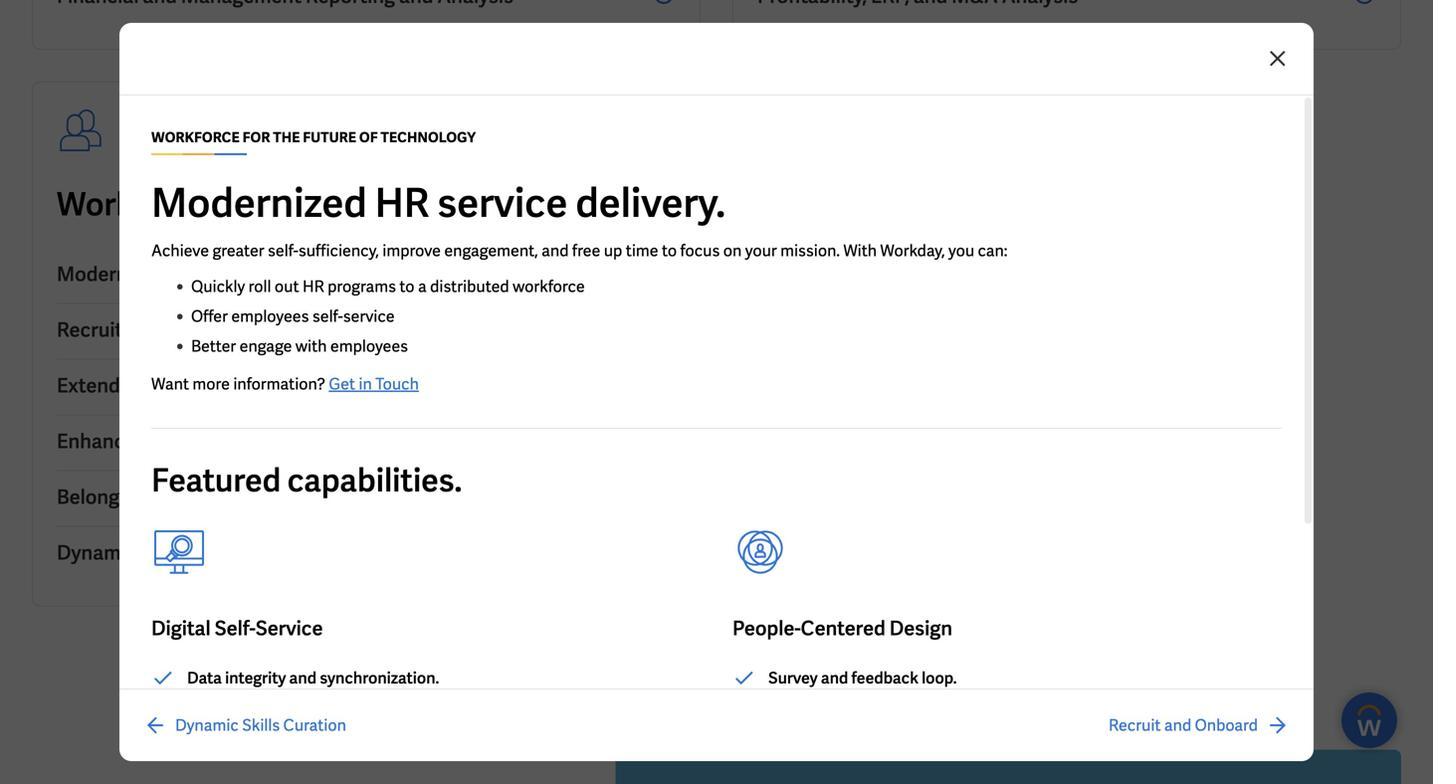 Task type: describe. For each thing, give the bounding box(es) containing it.
feedback
[[852, 668, 919, 689]]

focus
[[680, 240, 720, 261]]

self- inside quickly roll out hr programs to a distributed workforce offer employees self-service better engage with employees
[[312, 306, 343, 327]]

of
[[359, 128, 378, 146]]

0 horizontal spatial recruit
[[57, 317, 123, 343]]

with
[[296, 336, 327, 357]]

dynamic skills curation inside modernized hr service delivery. dialog
[[175, 715, 346, 736]]

service for hr
[[200, 261, 267, 287]]

up
[[604, 240, 622, 261]]

of
[[418, 184, 447, 225]]

centered
[[801, 616, 886, 642]]

a
[[418, 276, 427, 297]]

your
[[745, 240, 777, 261]]

achieve
[[151, 240, 209, 261]]

modernized hr service delivery. dialog
[[0, 0, 1433, 784]]

self-
[[215, 616, 256, 642]]

loop.
[[922, 668, 957, 689]]

engagement,
[[444, 240, 538, 261]]

modernized for modernized hr service delivery
[[57, 261, 165, 287]]

extended workforce management button
[[57, 360, 676, 416]]

0 vertical spatial to
[[662, 240, 677, 261]]

delivery.
[[576, 177, 726, 229]]

programs
[[328, 276, 396, 297]]

1 horizontal spatial employees
[[330, 336, 408, 357]]

delivery
[[271, 261, 345, 287]]

roll
[[249, 276, 271, 297]]

featured capabilities.
[[151, 460, 462, 501]]

engage
[[240, 336, 292, 357]]

capabilities.
[[287, 460, 462, 501]]

service for self-
[[256, 616, 323, 642]]

mission.
[[780, 240, 840, 261]]

workday,
[[880, 240, 945, 261]]

you
[[949, 240, 975, 261]]

greater
[[212, 240, 264, 261]]

design
[[890, 616, 953, 642]]

touch
[[375, 374, 419, 395]]

with
[[844, 240, 877, 261]]

want
[[151, 374, 189, 395]]

for
[[243, 128, 270, 146]]

diversity
[[189, 484, 270, 510]]

curation inside modernized hr service delivery. dialog
[[283, 715, 346, 736]]

the
[[273, 128, 300, 146]]

the
[[262, 184, 311, 225]]

extended
[[57, 373, 143, 399]]

dynamic skills curation button inside modernized hr service delivery. dialog
[[143, 714, 346, 738]]

on
[[723, 240, 742, 261]]

survey and feedback loop.
[[768, 668, 957, 689]]

quickly roll out hr programs to a distributed workforce offer employees self-service better engage with employees
[[191, 276, 585, 357]]

workforce
[[151, 128, 240, 146]]

modernized hr service delivery.
[[151, 177, 726, 229]]

time
[[626, 240, 658, 261]]

recruit and onboard button for "dynamic skills curation" button inside modernized hr service delivery. dialog
[[1109, 714, 1290, 738]]

modernized hr service delivery button
[[57, 248, 676, 304]]

synchronization.
[[320, 668, 439, 689]]

achieve greater self-sufficiency, improve engagement, and free up time to focus on your mission. with workday, you can:
[[151, 240, 1011, 261]]



Task type: vqa. For each thing, say whether or not it's contained in the screenshot.
synchronization.
yes



Task type: locate. For each thing, give the bounding box(es) containing it.
dynamic skills curation button down capabilities.
[[57, 527, 676, 582]]

service inside dialog
[[256, 616, 323, 642]]

1 vertical spatial dynamic skills curation button
[[143, 714, 346, 738]]

service
[[437, 177, 568, 229], [343, 306, 395, 327]]

dynamic down the data
[[175, 715, 239, 736]]

1 vertical spatial curation
[[283, 715, 346, 736]]

0 horizontal spatial curation
[[193, 540, 272, 566]]

1 horizontal spatial skills
[[242, 715, 280, 736]]

skills down belonging and diversity on the left bottom of the page
[[141, 540, 189, 566]]

recruit and onboard for recruit and onboard button associated with modernized hr service delivery button
[[57, 317, 244, 343]]

enhanced employee experience button
[[57, 416, 676, 471]]

0 vertical spatial recruit
[[57, 317, 123, 343]]

0 horizontal spatial employees
[[231, 306, 309, 327]]

workforce up achieve
[[57, 184, 208, 225]]

service
[[200, 261, 267, 287], [256, 616, 323, 642]]

service inside quickly roll out hr programs to a distributed workforce offer employees self-service better engage with employees
[[343, 306, 395, 327]]

hr for service
[[169, 261, 196, 287]]

experience
[[244, 429, 344, 454]]

idc infobrief for tech image
[[616, 750, 1401, 784]]

modernized hr service delivery
[[57, 261, 345, 287]]

service inside button
[[200, 261, 267, 287]]

for
[[215, 184, 256, 225]]

integrity
[[225, 668, 286, 689]]

0 horizontal spatial dynamic
[[57, 540, 137, 566]]

0 vertical spatial onboard
[[165, 317, 244, 343]]

service up the data integrity and synchronization.
[[256, 616, 323, 642]]

hr for service
[[375, 177, 429, 229]]

1 vertical spatial to
[[400, 276, 415, 297]]

dynamic skills curation down belonging and diversity on the left bottom of the page
[[57, 540, 272, 566]]

0 vertical spatial service
[[437, 177, 568, 229]]

0 horizontal spatial service
[[343, 306, 395, 327]]

more
[[192, 374, 230, 395]]

1 horizontal spatial recruit and onboard button
[[1109, 714, 1290, 738]]

curation down the data integrity and synchronization.
[[283, 715, 346, 736]]

1 horizontal spatial service
[[437, 177, 568, 229]]

get
[[329, 374, 355, 395]]

skills inside modernized hr service delivery. dialog
[[242, 715, 280, 736]]

recruit and onboard button
[[57, 304, 676, 360], [1109, 714, 1290, 738]]

service up engagement, on the top left of the page
[[437, 177, 568, 229]]

0 vertical spatial workforce
[[57, 184, 208, 225]]

self- up out
[[268, 240, 298, 261]]

want more information? get in touch
[[151, 374, 419, 395]]

modernized inside dialog
[[151, 177, 367, 229]]

employee
[[151, 429, 240, 454]]

0 vertical spatial skills
[[141, 540, 189, 566]]

0 vertical spatial recruit and onboard
[[57, 317, 244, 343]]

can:
[[978, 240, 1008, 261]]

data integrity and synchronization.
[[187, 668, 439, 689]]

modernized
[[151, 177, 367, 229], [57, 261, 165, 287]]

curation
[[193, 540, 272, 566], [283, 715, 346, 736]]

recruit inside modernized hr service delivery. dialog
[[1109, 715, 1161, 736]]

1 horizontal spatial to
[[662, 240, 677, 261]]

0 horizontal spatial to
[[400, 276, 415, 297]]

recruit
[[57, 317, 123, 343], [1109, 715, 1161, 736]]

onboard
[[165, 317, 244, 343], [1195, 715, 1258, 736]]

get in touch link
[[329, 374, 419, 395]]

and inside button
[[151, 484, 186, 510]]

1 horizontal spatial dynamic
[[175, 715, 239, 736]]

0 vertical spatial modernized
[[151, 177, 367, 229]]

belonging and diversity button
[[57, 471, 676, 527]]

recruit and onboard for recruit and onboard button within the modernized hr service delivery. dialog
[[1109, 715, 1258, 736]]

1 horizontal spatial recruit and onboard
[[1109, 715, 1258, 736]]

hr right out
[[303, 276, 324, 297]]

employees up in
[[330, 336, 408, 357]]

belonging and diversity
[[57, 484, 270, 510]]

0 horizontal spatial recruit and onboard button
[[57, 304, 676, 360]]

future
[[317, 184, 412, 225]]

quickly
[[191, 276, 245, 297]]

self-
[[268, 240, 298, 261], [312, 306, 343, 327]]

dynamic skills curation down integrity
[[175, 715, 346, 736]]

future
[[303, 128, 356, 146]]

service up offer
[[200, 261, 267, 287]]

workforce
[[513, 276, 585, 297]]

hr
[[375, 177, 429, 229], [169, 261, 196, 287], [303, 276, 324, 297]]

free
[[572, 240, 601, 261]]

management
[[245, 373, 366, 399]]

0 horizontal spatial onboard
[[165, 317, 244, 343]]

0 vertical spatial self-
[[268, 240, 298, 261]]

0 vertical spatial curation
[[193, 540, 272, 566]]

1 vertical spatial service
[[256, 616, 323, 642]]

information?
[[233, 374, 325, 395]]

recruit and onboard
[[57, 317, 244, 343], [1109, 715, 1258, 736]]

curation down diversity at the bottom
[[193, 540, 272, 566]]

1 vertical spatial workforce
[[147, 373, 241, 399]]

workforce down better
[[147, 373, 241, 399]]

1 vertical spatial recruit and onboard button
[[1109, 714, 1290, 738]]

2 horizontal spatial hr
[[375, 177, 429, 229]]

hr up improve
[[375, 177, 429, 229]]

data
[[187, 668, 222, 689]]

recruit and onboard button for modernized hr service delivery button
[[57, 304, 676, 360]]

people-centered design
[[733, 616, 953, 642]]

distributed
[[430, 276, 509, 297]]

skills down integrity
[[242, 715, 280, 736]]

digital self-service
[[151, 616, 323, 642]]

dynamic skills curation button
[[57, 527, 676, 582], [143, 714, 346, 738]]

0 vertical spatial service
[[200, 261, 267, 287]]

technology
[[453, 184, 620, 225]]

0 horizontal spatial skills
[[141, 540, 189, 566]]

self- up "with"
[[312, 306, 343, 327]]

0 vertical spatial dynamic skills curation button
[[57, 527, 676, 582]]

hr inside quickly roll out hr programs to a distributed workforce offer employees self-service better engage with employees
[[303, 276, 324, 297]]

onboard inside modernized hr service delivery. dialog
[[1195, 715, 1258, 736]]

out
[[275, 276, 299, 297]]

1 vertical spatial self-
[[312, 306, 343, 327]]

0 vertical spatial recruit and onboard button
[[57, 304, 676, 360]]

modernized inside button
[[57, 261, 165, 287]]

1 horizontal spatial hr
[[303, 276, 324, 297]]

service down programs
[[343, 306, 395, 327]]

workforce for the future of technology
[[57, 184, 620, 225]]

0 vertical spatial dynamic skills curation
[[57, 540, 272, 566]]

0 horizontal spatial hr
[[169, 261, 196, 287]]

survey
[[768, 668, 818, 689]]

1 vertical spatial dynamic
[[175, 715, 239, 736]]

to left a
[[400, 276, 415, 297]]

0 vertical spatial employees
[[231, 306, 309, 327]]

employees
[[231, 306, 309, 327], [330, 336, 408, 357]]

1 horizontal spatial recruit
[[1109, 715, 1161, 736]]

1 vertical spatial recruit
[[1109, 715, 1161, 736]]

to right time
[[662, 240, 677, 261]]

skills
[[141, 540, 189, 566], [242, 715, 280, 736]]

workforce for the future of technology
[[151, 128, 476, 146]]

0 horizontal spatial self-
[[268, 240, 298, 261]]

0 vertical spatial dynamic
[[57, 540, 137, 566]]

1 vertical spatial employees
[[330, 336, 408, 357]]

to inside quickly roll out hr programs to a distributed workforce offer employees self-service better engage with employees
[[400, 276, 415, 297]]

recruit and onboard button inside modernized hr service delivery. dialog
[[1109, 714, 1290, 738]]

and
[[542, 240, 569, 261], [127, 317, 161, 343], [151, 484, 186, 510], [289, 668, 317, 689], [821, 668, 848, 689], [1164, 715, 1192, 736]]

sufficiency,
[[298, 240, 379, 261]]

technology
[[381, 128, 476, 146]]

dynamic inside modernized hr service delivery. dialog
[[175, 715, 239, 736]]

extended workforce management
[[57, 373, 366, 399]]

1 vertical spatial dynamic skills curation
[[175, 715, 346, 736]]

1 horizontal spatial curation
[[283, 715, 346, 736]]

featured
[[151, 460, 281, 501]]

recruit and onboard inside modernized hr service delivery. dialog
[[1109, 715, 1258, 736]]

1 horizontal spatial self-
[[312, 306, 343, 327]]

workforce inside button
[[147, 373, 241, 399]]

workforce
[[57, 184, 208, 225], [147, 373, 241, 399]]

better
[[191, 336, 236, 357]]

hr inside button
[[169, 261, 196, 287]]

dynamic
[[57, 540, 137, 566], [175, 715, 239, 736]]

offer
[[191, 306, 228, 327]]

hr up offer
[[169, 261, 196, 287]]

1 vertical spatial service
[[343, 306, 395, 327]]

employees up engage
[[231, 306, 309, 327]]

1 vertical spatial recruit and onboard
[[1109, 715, 1258, 736]]

to
[[662, 240, 677, 261], [400, 276, 415, 297]]

dynamic skills curation
[[57, 540, 272, 566], [175, 715, 346, 736]]

dynamic down belonging
[[57, 540, 137, 566]]

enhanced
[[57, 429, 147, 454]]

enhanced employee experience
[[57, 429, 344, 454]]

improve
[[383, 240, 441, 261]]

0 horizontal spatial recruit and onboard
[[57, 317, 244, 343]]

people-
[[733, 616, 801, 642]]

belonging
[[57, 484, 147, 510]]

1 vertical spatial modernized
[[57, 261, 165, 287]]

1 vertical spatial onboard
[[1195, 715, 1258, 736]]

digital
[[151, 616, 211, 642]]

dynamic skills curation button down integrity
[[143, 714, 346, 738]]

1 vertical spatial skills
[[242, 715, 280, 736]]

in
[[359, 374, 372, 395]]

1 horizontal spatial onboard
[[1195, 715, 1258, 736]]

modernized for modernized hr service delivery.
[[151, 177, 367, 229]]



